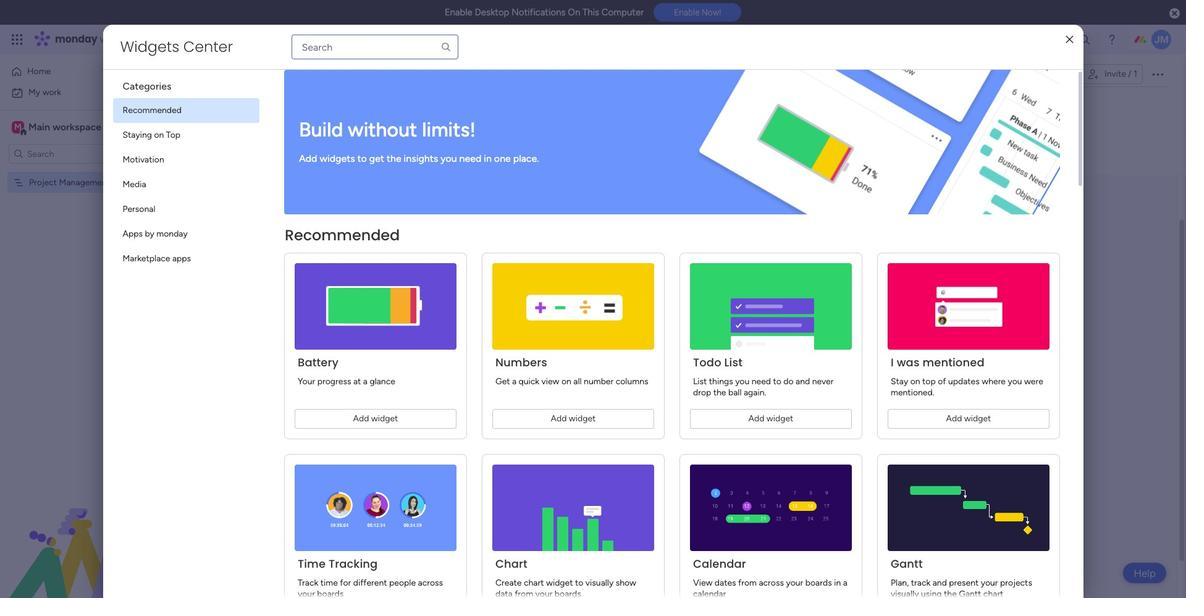 Task type: locate. For each thing, give the bounding box(es) containing it.
0 horizontal spatial work
[[42, 87, 61, 98]]

1 horizontal spatial and
[[933, 578, 947, 588]]

main right workspace image
[[28, 121, 50, 133]]

add widget for todo
[[748, 413, 793, 424]]

table inside button
[[453, 69, 473, 79]]

marketplace
[[123, 253, 170, 264]]

1
[[1134, 69, 1138, 79], [237, 203, 241, 213], [269, 203, 272, 213]]

project management
[[191, 65, 342, 85], [29, 177, 110, 187]]

create
[[495, 578, 522, 588]]

across right dates
[[759, 578, 784, 588]]

0 horizontal spatial main
[[28, 121, 50, 133]]

time
[[320, 578, 338, 588]]

add widget down updates
[[946, 413, 991, 424]]

list up things
[[724, 355, 742, 370]]

1 horizontal spatial from
[[738, 578, 757, 588]]

2 horizontal spatial 1
[[1134, 69, 1138, 79]]

widget down do
[[766, 413, 793, 424]]

1 horizontal spatial on
[[561, 376, 571, 387]]

things
[[709, 376, 733, 387]]

main inside main table button
[[378, 69, 396, 79]]

the
[[386, 152, 401, 164], [713, 387, 726, 398], [944, 589, 957, 598]]

0 vertical spatial in
[[484, 152, 492, 164]]

management down search in workspace field
[[59, 177, 110, 187]]

main for main table
[[378, 69, 396, 79]]

0 horizontal spatial chart
[[524, 578, 544, 588]]

2 table from the left
[[453, 69, 473, 79]]

add widget button for i was mentioned
[[888, 409, 1050, 429]]

work up home option on the left top of the page
[[100, 32, 122, 46]]

0 horizontal spatial boards
[[317, 589, 343, 598]]

you inside todo list list things you need to do and never drop the ball again.
[[735, 376, 749, 387]]

visually down plan,
[[891, 589, 919, 598]]

chart inside chart create chart widget to visually show data from your boards
[[524, 578, 544, 588]]

add widget button for numbers
[[492, 409, 654, 429]]

invite / 1
[[1105, 69, 1138, 79]]

add for numbers
[[551, 413, 567, 424]]

1 horizontal spatial boards
[[555, 589, 581, 598]]

i was mentioned stay on top of updates where you were mentioned.
[[891, 355, 1043, 398]]

of right top
[[938, 376, 946, 387]]

add view image
[[560, 70, 565, 79]]

progress
[[317, 376, 351, 387]]

1 vertical spatial monday
[[157, 229, 188, 239]]

of inside i was mentioned stay on top of updates where you were mentioned.
[[938, 376, 946, 387]]

apps by monday option
[[113, 222, 259, 247]]

your
[[298, 376, 315, 387]]

1 vertical spatial gantt
[[959, 589, 981, 598]]

todo
[[693, 355, 721, 370]]

None search field
[[291, 35, 458, 59]]

boards inside calendar view dates from across your boards in a calendar
[[805, 578, 832, 588]]

1 horizontal spatial need
[[752, 376, 771, 387]]

0 vertical spatial main
[[378, 69, 396, 79]]

0 vertical spatial visually
[[585, 578, 613, 588]]

1 horizontal spatial work
[[100, 32, 122, 46]]

1 inside button
[[1134, 69, 1138, 79]]

1 vertical spatial chart
[[983, 589, 1003, 598]]

media option
[[113, 172, 259, 197]]

1 vertical spatial visually
[[891, 589, 919, 598]]

0 vertical spatial chart
[[524, 578, 544, 588]]

add widget button down updates
[[888, 409, 1050, 429]]

1 horizontal spatial management
[[244, 65, 342, 85]]

the down present
[[944, 589, 957, 598]]

top
[[166, 130, 181, 140]]

to left do
[[773, 376, 781, 387]]

1 vertical spatial need
[[752, 376, 771, 387]]

a inside calendar view dates from across your boards in a calendar
[[843, 578, 847, 588]]

2 vertical spatial to
[[575, 578, 583, 588]]

1 horizontal spatial list
[[724, 355, 742, 370]]

and up using
[[933, 578, 947, 588]]

the down things
[[713, 387, 726, 398]]

add widget button down again.
[[690, 409, 852, 429]]

1 vertical spatial project management
[[29, 177, 110, 187]]

enable for enable now!
[[674, 8, 700, 17]]

1 horizontal spatial recommended
[[285, 225, 400, 245]]

files
[[497, 69, 514, 79]]

0 horizontal spatial 1
[[237, 203, 241, 213]]

of inside main content
[[258, 203, 266, 213]]

0 horizontal spatial gantt
[[891, 556, 923, 572]]

project
[[191, 65, 240, 85], [29, 177, 57, 187]]

0 horizontal spatial monday
[[55, 32, 97, 46]]

monday up home option on the left top of the page
[[55, 32, 97, 46]]

add widget button down glance on the bottom of the page
[[294, 409, 456, 429]]

1 vertical spatial work
[[42, 87, 61, 98]]

add down project management field
[[282, 101, 298, 112]]

lottie animation image
[[0, 473, 158, 598]]

and
[[796, 376, 810, 387], [933, 578, 947, 588]]

on left top
[[154, 130, 164, 140]]

add down 'at'
[[353, 413, 369, 424]]

visually left show
[[585, 578, 613, 588]]

add widget for i
[[946, 413, 991, 424]]

chart down projects
[[983, 589, 1003, 598]]

home option
[[7, 62, 150, 82]]

top
[[922, 376, 936, 387]]

where
[[982, 376, 1006, 387]]

need left one
[[459, 152, 481, 164]]

view
[[541, 376, 559, 387]]

at
[[353, 376, 361, 387]]

0 horizontal spatial of
[[258, 203, 266, 213]]

main table button
[[358, 64, 428, 84]]

the right the get
[[386, 152, 401, 164]]

1 vertical spatial project
[[29, 177, 57, 187]]

2 add widget button from the left
[[492, 409, 654, 429]]

0 horizontal spatial recommended
[[123, 105, 182, 116]]

1 horizontal spatial of
[[938, 376, 946, 387]]

management
[[244, 65, 342, 85], [59, 177, 110, 187]]

0 vertical spatial work
[[100, 32, 122, 46]]

0 vertical spatial of
[[258, 203, 266, 213]]

chart
[[524, 578, 544, 588], [983, 589, 1003, 598]]

1 horizontal spatial gantt
[[959, 589, 981, 598]]

invite
[[1105, 69, 1126, 79]]

on up mentioned.
[[910, 376, 920, 387]]

2 horizontal spatial the
[[944, 589, 957, 598]]

of
[[258, 203, 266, 213], [938, 376, 946, 387]]

enable desktop notifications on this computer
[[445, 7, 644, 18]]

recommended
[[123, 105, 182, 116], [285, 225, 400, 245]]

1 horizontal spatial project management
[[191, 65, 342, 85]]

widget for todo
[[766, 413, 793, 424]]

0 horizontal spatial on
[[154, 130, 164, 140]]

home
[[27, 66, 51, 77]]

enable inside button
[[674, 8, 700, 17]]

different
[[353, 578, 387, 588]]

on left all
[[561, 376, 571, 387]]

you
[[440, 152, 457, 164], [735, 376, 749, 387], [1008, 376, 1022, 387]]

gantt down present
[[959, 589, 981, 598]]

1 vertical spatial of
[[938, 376, 946, 387]]

widget down glance on the bottom of the page
[[371, 413, 398, 424]]

of right out at the left top
[[258, 203, 266, 213]]

0 vertical spatial management
[[244, 65, 342, 85]]

0 horizontal spatial from
[[515, 589, 533, 598]]

in inside calendar view dates from across your boards in a calendar
[[834, 578, 841, 588]]

1 add widget button from the left
[[294, 409, 456, 429]]

place.
[[513, 152, 539, 164]]

and inside gantt plan, track and present your projects visually using the gantt chart
[[933, 578, 947, 588]]

0 vertical spatial recommended
[[123, 105, 182, 116]]

to inside todo list list things you need to do and never drop the ball again.
[[773, 376, 781, 387]]

2 horizontal spatial on
[[910, 376, 920, 387]]

boards inside chart create chart widget to visually show data from your boards
[[555, 589, 581, 598]]

enable
[[445, 7, 473, 18], [674, 8, 700, 17]]

need
[[459, 152, 481, 164], [752, 376, 771, 387]]

0 vertical spatial project
[[191, 65, 240, 85]]

add widget down all
[[551, 413, 596, 424]]

Project Management field
[[188, 65, 346, 86]]

2 across from the left
[[759, 578, 784, 588]]

you up ball in the bottom of the page
[[735, 376, 749, 387]]

1 table from the left
[[398, 69, 419, 79]]

1 horizontal spatial the
[[713, 387, 726, 398]]

enable left desktop
[[445, 7, 473, 18]]

1 vertical spatial the
[[713, 387, 726, 398]]

add widget down glance on the bottom of the page
[[353, 413, 398, 424]]

3 add widget button from the left
[[690, 409, 852, 429]]

across right the people
[[418, 578, 443, 588]]

were
[[1024, 376, 1043, 387]]

to left show
[[575, 578, 583, 588]]

your
[[786, 578, 803, 588], [981, 578, 998, 588], [298, 589, 315, 598], [535, 589, 552, 598]]

1 horizontal spatial a
[[512, 376, 516, 387]]

showing 1 out of 1 file
[[201, 203, 286, 213]]

0 horizontal spatial project management
[[29, 177, 110, 187]]

chart right create
[[524, 578, 544, 588]]

work for my
[[42, 87, 61, 98]]

management up add widget popup button
[[244, 65, 342, 85]]

need up again.
[[752, 376, 771, 387]]

1 horizontal spatial monday
[[157, 229, 188, 239]]

widgets
[[120, 36, 179, 57]]

option
[[0, 171, 158, 173]]

tracking
[[328, 556, 377, 572]]

gantt up plan,
[[891, 556, 923, 572]]

add down updates
[[946, 413, 962, 424]]

1 horizontal spatial to
[[575, 578, 583, 588]]

add for battery
[[353, 413, 369, 424]]

from right dates
[[738, 578, 757, 588]]

1 horizontal spatial chart
[[983, 589, 1003, 598]]

add widget down again.
[[748, 413, 793, 424]]

widget right create
[[546, 578, 573, 588]]

0 horizontal spatial across
[[418, 578, 443, 588]]

0 horizontal spatial the
[[386, 152, 401, 164]]

visually
[[585, 578, 613, 588], [891, 589, 919, 598]]

add widget button down all
[[492, 409, 654, 429]]

your inside gantt plan, track and present your projects visually using the gantt chart
[[981, 578, 998, 588]]

0 horizontal spatial management
[[59, 177, 110, 187]]

monday right "by"
[[157, 229, 188, 239]]

mentioned
[[922, 355, 984, 370]]

1 vertical spatial main
[[28, 121, 50, 133]]

get
[[369, 152, 384, 164]]

staying on top option
[[113, 123, 259, 148]]

1 horizontal spatial 1
[[269, 203, 272, 213]]

1 vertical spatial from
[[515, 589, 533, 598]]

chart create chart widget to visually show data from your boards
[[495, 556, 636, 598]]

0 vertical spatial project management
[[191, 65, 342, 85]]

you left were
[[1008, 376, 1022, 387]]

1 left out at the left top
[[237, 203, 241, 213]]

a right "get"
[[512, 376, 516, 387]]

quick
[[519, 376, 539, 387]]

monday
[[55, 32, 97, 46], [157, 229, 188, 239]]

all
[[573, 376, 582, 387]]

on inside numbers get a quick view on all number columns
[[561, 376, 571, 387]]

project management down search in workspace field
[[29, 177, 110, 187]]

1 horizontal spatial main
[[378, 69, 396, 79]]

files gallery
[[497, 69, 544, 79]]

widget up the build
[[300, 101, 327, 112]]

1 vertical spatial in
[[834, 578, 841, 588]]

1 right /
[[1134, 69, 1138, 79]]

add widget button for todo list
[[690, 409, 852, 429]]

add widgets to get the insights you need in one place.
[[299, 152, 539, 164]]

0 vertical spatial to
[[357, 152, 367, 164]]

gantt plan, track and present your projects visually using the gantt chart
[[891, 556, 1032, 598]]

main down the search for a column type search box
[[378, 69, 396, 79]]

a right 'at'
[[363, 376, 367, 387]]

for
[[340, 578, 351, 588]]

work right my
[[42, 87, 61, 98]]

add widget inside popup button
[[282, 101, 327, 112]]

gantt
[[891, 556, 923, 572], [959, 589, 981, 598]]

was
[[897, 355, 920, 370]]

1 across from the left
[[418, 578, 443, 588]]

a left plan,
[[843, 578, 847, 588]]

apps
[[123, 229, 143, 239]]

by
[[145, 229, 154, 239]]

1 horizontal spatial in
[[834, 578, 841, 588]]

0 horizontal spatial visually
[[585, 578, 613, 588]]

project down search in workspace field
[[29, 177, 57, 187]]

None search field
[[201, 177, 318, 196]]

2 horizontal spatial boards
[[805, 578, 832, 588]]

widgets center
[[120, 36, 233, 57]]

enable left now!
[[674, 8, 700, 17]]

management inside field
[[244, 65, 342, 85]]

project management list box
[[0, 169, 158, 359]]

you inside i was mentioned stay on top of updates where you were mentioned.
[[1008, 376, 1022, 387]]

0 horizontal spatial and
[[796, 376, 810, 387]]

add widget for numbers
[[551, 413, 596, 424]]

your inside chart create chart widget to visually show data from your boards
[[535, 589, 552, 598]]

1 horizontal spatial visually
[[891, 589, 919, 598]]

notifications
[[512, 7, 566, 18]]

1 vertical spatial management
[[59, 177, 110, 187]]

0 horizontal spatial a
[[363, 376, 367, 387]]

1 horizontal spatial table
[[453, 69, 473, 79]]

project management down plans
[[191, 65, 342, 85]]

0 vertical spatial from
[[738, 578, 757, 588]]

home link
[[7, 62, 150, 82]]

management inside list box
[[59, 177, 110, 187]]

2 horizontal spatial a
[[843, 578, 847, 588]]

numbers get a quick view on all number columns
[[495, 355, 648, 387]]

table
[[398, 69, 419, 79], [453, 69, 473, 79]]

add down view
[[551, 413, 567, 424]]

battery
[[298, 355, 338, 370]]

on
[[568, 7, 580, 18]]

add widget for battery
[[353, 413, 398, 424]]

0 vertical spatial and
[[796, 376, 810, 387]]

1 left file
[[269, 203, 272, 213]]

0 horizontal spatial table
[[398, 69, 419, 79]]

search everything image
[[1079, 33, 1091, 46]]

0 vertical spatial need
[[459, 152, 481, 164]]

Search for a column type search field
[[291, 35, 458, 59]]

add widget button
[[294, 409, 456, 429], [492, 409, 654, 429], [690, 409, 852, 429], [888, 409, 1050, 429]]

i
[[891, 355, 894, 370]]

1 horizontal spatial project
[[191, 65, 240, 85]]

work for monday
[[100, 32, 122, 46]]

see plans button
[[199, 30, 259, 49]]

table down the search for a column type search box
[[398, 69, 419, 79]]

calendar view dates from across your boards in a calendar
[[693, 556, 847, 598]]

main inside workspace selection element
[[28, 121, 50, 133]]

4 add widget button from the left
[[888, 409, 1050, 429]]

0 horizontal spatial enable
[[445, 7, 473, 18]]

0 horizontal spatial project
[[29, 177, 57, 187]]

0 horizontal spatial in
[[484, 152, 492, 164]]

widget down all
[[569, 413, 596, 424]]

2 vertical spatial the
[[944, 589, 957, 598]]

work inside option
[[42, 87, 61, 98]]

and right do
[[796, 376, 810, 387]]

main
[[378, 69, 396, 79], [28, 121, 50, 133]]

visually inside gantt plan, track and present your projects visually using the gantt chart
[[891, 589, 919, 598]]

1 vertical spatial and
[[933, 578, 947, 588]]

project down center
[[191, 65, 240, 85]]

2 horizontal spatial to
[[773, 376, 781, 387]]

categories
[[123, 80, 172, 92]]

add widget up the build
[[282, 101, 327, 112]]

1 horizontal spatial across
[[759, 578, 784, 588]]

1 horizontal spatial enable
[[674, 8, 700, 17]]

0 horizontal spatial to
[[357, 152, 367, 164]]

without
[[348, 118, 417, 141]]

chart inside gantt plan, track and present your projects visually using the gantt chart
[[983, 589, 1003, 598]]

from down create
[[515, 589, 533, 598]]

you right insights
[[440, 152, 457, 164]]

to
[[357, 152, 367, 164], [773, 376, 781, 387], [575, 578, 583, 588]]

across
[[418, 578, 443, 588], [759, 578, 784, 588]]

table left "files" on the left of the page
[[453, 69, 473, 79]]

stay
[[891, 376, 908, 387]]

1 vertical spatial list
[[693, 376, 707, 387]]

jeremy miller image
[[1152, 30, 1172, 49]]

1 vertical spatial to
[[773, 376, 781, 387]]

columns
[[616, 376, 648, 387]]

list up drop
[[693, 376, 707, 387]]

4 image
[[1004, 25, 1015, 39]]

to inside chart create chart widget to visually show data from your boards
[[575, 578, 583, 588]]

people
[[389, 578, 416, 588]]

2 horizontal spatial you
[[1008, 376, 1022, 387]]

widget down updates
[[964, 413, 991, 424]]

add down again.
[[748, 413, 764, 424]]

0 vertical spatial gantt
[[891, 556, 923, 572]]

a
[[363, 376, 367, 387], [512, 376, 516, 387], [843, 578, 847, 588]]

1 horizontal spatial you
[[735, 376, 749, 387]]

track
[[911, 578, 930, 588]]

to left the get
[[357, 152, 367, 164]]

computer
[[602, 7, 644, 18]]

widget inside chart create chart widget to visually show data from your boards
[[546, 578, 573, 588]]



Task type: vqa. For each thing, say whether or not it's contained in the screenshot.


Task type: describe. For each thing, give the bounding box(es) containing it.
limits!
[[422, 118, 476, 141]]

mentioned.
[[891, 387, 934, 398]]

main for main workspace
[[28, 121, 50, 133]]

on inside i was mentioned stay on top of updates where you were mentioned.
[[910, 376, 920, 387]]

build
[[299, 118, 343, 141]]

center
[[183, 36, 233, 57]]

a inside numbers get a quick view on all number columns
[[512, 376, 516, 387]]

battery your progress at a glance
[[298, 355, 395, 387]]

one
[[494, 152, 511, 164]]

main table
[[378, 69, 419, 79]]

workspace
[[52, 121, 101, 133]]

glance
[[369, 376, 395, 387]]

dates
[[715, 578, 736, 588]]

chart
[[495, 556, 527, 572]]

project management inside field
[[191, 65, 342, 85]]

todo list list things you need to do and never drop the ball again.
[[693, 355, 834, 398]]

desktop
[[475, 7, 509, 18]]

widget for battery
[[371, 413, 398, 424]]

ball
[[728, 387, 742, 398]]

media
[[123, 179, 146, 190]]

widget inside popup button
[[300, 101, 327, 112]]

personal option
[[113, 197, 259, 222]]

projects
[[1000, 578, 1032, 588]]

0 vertical spatial the
[[386, 152, 401, 164]]

from inside calendar view dates from across your boards in a calendar
[[738, 578, 757, 588]]

widget for i
[[964, 413, 991, 424]]

data
[[495, 589, 512, 598]]

table inside button
[[398, 69, 419, 79]]

recommended option
[[113, 98, 259, 123]]

personal
[[123, 204, 155, 214]]

your inside time tracking track time for different people across your boards
[[298, 589, 315, 598]]

1 vertical spatial recommended
[[285, 225, 400, 245]]

plans
[[233, 34, 253, 44]]

now!
[[702, 8, 721, 17]]

on inside staying on top option
[[154, 130, 164, 140]]

the inside todo list list things you need to do and never drop the ball again.
[[713, 387, 726, 398]]

categories list box
[[113, 70, 269, 271]]

none search field inside "showing 1 out of 1 file" main content
[[201, 177, 318, 196]]

0 horizontal spatial need
[[459, 152, 481, 164]]

lottie animation element
[[0, 473, 158, 598]]

enable now! button
[[654, 3, 742, 22]]

main workspace
[[28, 121, 101, 133]]

staying
[[123, 130, 152, 140]]

across inside time tracking track time for different people across your boards
[[418, 578, 443, 588]]

apps
[[172, 253, 191, 264]]

project inside field
[[191, 65, 240, 85]]

enable for enable desktop notifications on this computer
[[445, 7, 473, 18]]

monday inside option
[[157, 229, 188, 239]]

staying on top
[[123, 130, 181, 140]]

invite / 1 button
[[1082, 64, 1143, 84]]

0 vertical spatial list
[[724, 355, 742, 370]]

recommended inside recommended option
[[123, 105, 182, 116]]

gallery
[[517, 69, 544, 79]]

categories heading
[[113, 70, 259, 98]]

view
[[693, 578, 712, 588]]

add widget button for battery
[[294, 409, 456, 429]]

plan,
[[891, 578, 909, 588]]

show
[[616, 578, 636, 588]]

need inside todo list list things you need to do and never drop the ball again.
[[752, 376, 771, 387]]

project inside list box
[[29, 177, 57, 187]]

enable now!
[[674, 8, 721, 17]]

my work option
[[7, 83, 150, 103]]

do
[[783, 376, 793, 387]]

workspace image
[[12, 120, 24, 134]]

dapulse close image
[[1170, 7, 1180, 20]]

marketplace apps option
[[113, 247, 259, 271]]

workspace selection element
[[12, 120, 103, 136]]

0 horizontal spatial you
[[440, 152, 457, 164]]

monday work management
[[55, 32, 192, 46]]

0 horizontal spatial list
[[693, 376, 707, 387]]

search image
[[440, 41, 451, 53]]

get
[[495, 376, 510, 387]]

showing 1 out of 1 file main content
[[164, 121, 1186, 598]]

calendar
[[693, 556, 746, 572]]

project management inside list box
[[29, 177, 110, 187]]

/
[[1129, 69, 1132, 79]]

help image
[[1106, 33, 1118, 46]]

gallery layout group
[[909, 176, 956, 197]]

Search for files search field
[[201, 177, 318, 196]]

again.
[[744, 387, 766, 398]]

apps by monday
[[123, 229, 188, 239]]

a inside battery your progress at a glance
[[363, 376, 367, 387]]

build without limits!
[[299, 118, 476, 141]]

help button
[[1123, 563, 1167, 583]]

add for i
[[946, 413, 962, 424]]

time
[[298, 556, 325, 572]]

help
[[1134, 567, 1156, 579]]

my work link
[[7, 83, 150, 103]]

m
[[14, 122, 22, 132]]

my
[[28, 87, 40, 98]]

add left 'widgets'
[[299, 152, 317, 164]]

management
[[125, 32, 192, 46]]

table button
[[428, 64, 488, 84]]

from inside chart create chart widget to visually show data from your boards
[[515, 589, 533, 598]]

see plans
[[216, 34, 253, 44]]

showing
[[201, 203, 235, 213]]

widgets
[[319, 152, 355, 164]]

drop
[[693, 387, 711, 398]]

insights
[[404, 152, 438, 164]]

0 vertical spatial monday
[[55, 32, 97, 46]]

using
[[921, 589, 942, 598]]

visually inside chart create chart widget to visually show data from your boards
[[585, 578, 613, 588]]

your inside calendar view dates from across your boards in a calendar
[[786, 578, 803, 588]]

calendar
[[693, 589, 726, 598]]

motivation option
[[113, 148, 259, 172]]

file
[[274, 203, 286, 213]]

add widget button
[[259, 97, 333, 117]]

Search in workspace field
[[26, 147, 103, 161]]

time tracking track time for different people across your boards
[[298, 556, 443, 598]]

updates
[[948, 376, 980, 387]]

never
[[812, 376, 834, 387]]

and inside todo list list things you need to do and never drop the ball again.
[[796, 376, 810, 387]]

add for todo
[[748, 413, 764, 424]]

add inside popup button
[[282, 101, 298, 112]]

select product image
[[11, 33, 23, 46]]

the inside gantt plan, track and present your projects visually using the gantt chart
[[944, 589, 957, 598]]

files gallery button
[[488, 64, 553, 84]]

widget for numbers
[[569, 413, 596, 424]]

my work
[[28, 87, 61, 98]]

track
[[298, 578, 318, 588]]

boards inside time tracking track time for different people across your boards
[[317, 589, 343, 598]]

see
[[216, 34, 231, 44]]

dapulse x slim image
[[1066, 35, 1074, 44]]

this
[[583, 7, 599, 18]]

out
[[243, 203, 256, 213]]

numbers
[[495, 355, 547, 370]]

number
[[584, 376, 613, 387]]

across inside calendar view dates from across your boards in a calendar
[[759, 578, 784, 588]]



